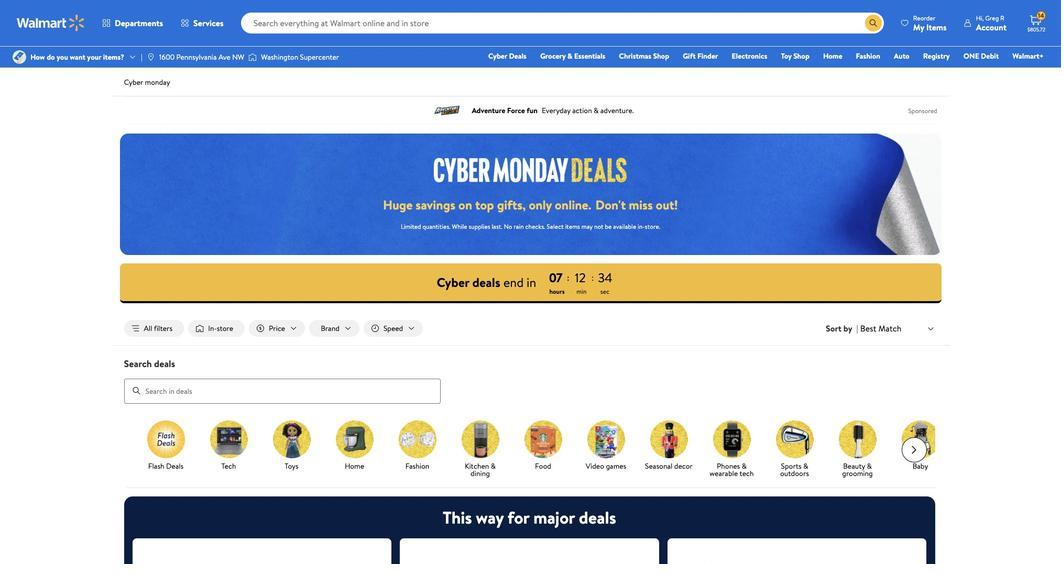 Task type: describe. For each thing, give the bounding box(es) containing it.
items
[[566, 222, 581, 231]]

Walmart Site-Wide search field
[[241, 13, 885, 34]]

account
[[977, 21, 1007, 33]]

do
[[47, 52, 55, 62]]

kitchen & dining image
[[462, 421, 500, 459]]

07 : hours
[[549, 269, 570, 296]]

1 vertical spatial home
[[345, 461, 365, 472]]

how do you want your items?
[[30, 52, 124, 62]]

essentials
[[575, 51, 606, 61]]

search deals
[[124, 358, 175, 371]]

food image
[[525, 421, 562, 459]]

toy
[[782, 51, 792, 61]]

departments button
[[93, 10, 172, 36]]

christmas shop
[[620, 51, 670, 61]]

r
[[1001, 13, 1005, 22]]

hi, greg r account
[[977, 13, 1007, 33]]

greg
[[986, 13, 1000, 22]]

deals for search
[[154, 358, 175, 371]]

tech
[[740, 469, 754, 479]]

end
[[504, 274, 524, 292]]

registry
[[924, 51, 951, 61]]

cyber monday
[[124, 77, 170, 88]]

shop for christmas shop
[[654, 51, 670, 61]]

$805.72
[[1028, 26, 1046, 33]]

phones
[[717, 461, 741, 472]]

pennsylvania
[[176, 52, 217, 62]]

this
[[443, 506, 472, 529]]

flash deals image
[[147, 421, 185, 459]]

cyber deals link
[[484, 50, 532, 62]]

toys image
[[273, 421, 311, 459]]

1600
[[159, 52, 175, 62]]

34
[[598, 269, 613, 287]]

next slide for chipmodulewithimages list image
[[902, 438, 927, 463]]

match
[[879, 323, 902, 335]]

filters
[[154, 324, 173, 334]]

Search in deals search field
[[124, 379, 441, 404]]

cyber for cyber monday
[[124, 77, 143, 88]]

services
[[194, 17, 224, 29]]

this way for major deals
[[443, 506, 617, 529]]

gifts,
[[498, 196, 526, 214]]

walmart+
[[1013, 51, 1045, 61]]

ave
[[219, 52, 231, 62]]

only
[[529, 196, 552, 214]]

electronics
[[732, 51, 768, 61]]

items?
[[103, 52, 124, 62]]

sort by |
[[827, 323, 859, 335]]

baby image
[[902, 421, 940, 459]]

flash
[[148, 461, 164, 472]]

on
[[459, 196, 473, 214]]

christmas shop link
[[615, 50, 675, 62]]

 image for how
[[13, 50, 26, 64]]

quantities.
[[423, 222, 451, 231]]

in-
[[208, 324, 217, 334]]

registry link
[[919, 50, 955, 62]]

cyber deals end in 7 hours 12 minutes 34 seconds element
[[437, 274, 537, 292]]

deals for cyber deals
[[509, 51, 527, 61]]

shop for toy shop
[[794, 51, 810, 61]]

cyber for cyber deals end in
[[437, 274, 470, 292]]

miss
[[629, 196, 653, 214]]

gift finder link
[[679, 50, 723, 62]]

search icon image
[[870, 19, 878, 27]]

seasonal
[[646, 461, 673, 472]]

sec
[[601, 287, 610, 296]]

hi,
[[977, 13, 985, 22]]

grooming
[[843, 469, 874, 479]]

sort
[[827, 323, 842, 335]]

all filters
[[144, 324, 173, 334]]

search image
[[132, 387, 141, 396]]

toys
[[285, 461, 299, 472]]

dining
[[471, 469, 490, 479]]

wearable
[[710, 469, 739, 479]]

one debit
[[964, 51, 1000, 61]]

select
[[547, 222, 564, 231]]

14
[[1039, 11, 1045, 20]]

sports & outdoors image
[[776, 421, 814, 459]]

beauty & grooming link
[[831, 421, 886, 480]]

tech image
[[210, 421, 248, 459]]

one debit link
[[960, 50, 1004, 62]]

sports
[[782, 461, 802, 472]]

: inside 07 : hours
[[567, 272, 570, 284]]

Search deals search field
[[111, 358, 951, 404]]

debit
[[982, 51, 1000, 61]]

monday
[[145, 77, 170, 88]]

0 vertical spatial fashion link
[[852, 50, 886, 62]]

games
[[606, 461, 627, 472]]

| inside sort and filter section element
[[857, 323, 859, 335]]

washington
[[261, 52, 299, 62]]

price
[[269, 324, 285, 334]]

seasonal decor image
[[651, 421, 688, 459]]

for
[[508, 506, 530, 529]]

in-store button
[[188, 320, 245, 337]]

christmas
[[620, 51, 652, 61]]

0 horizontal spatial home link
[[328, 421, 382, 472]]

outdoors
[[781, 469, 810, 479]]

be
[[605, 222, 612, 231]]

toy shop link
[[777, 50, 815, 62]]



Task type: locate. For each thing, give the bounding box(es) containing it.
baby link
[[894, 421, 948, 472]]

major
[[534, 506, 575, 529]]

beauty & grooming
[[843, 461, 874, 479]]

sort and filter section element
[[111, 312, 951, 346]]

home down home image at the bottom of page
[[345, 461, 365, 472]]

1 : from the left
[[567, 272, 570, 284]]

1 vertical spatial home link
[[328, 421, 382, 472]]

walmart black friday deals for days image
[[434, 157, 627, 184]]

phones & wearable tech link
[[705, 421, 760, 480]]

beauty & grooming image
[[839, 421, 877, 459]]

& right sports at the bottom of the page
[[804, 461, 809, 472]]

one
[[964, 51, 980, 61]]

timer
[[120, 264, 942, 304]]

0 horizontal spatial deals
[[154, 358, 175, 371]]

shop right christmas
[[654, 51, 670, 61]]

supplies
[[469, 222, 491, 231]]

deals right the major
[[579, 506, 617, 529]]

2 horizontal spatial cyber
[[489, 51, 508, 61]]

brand
[[321, 324, 340, 334]]

1 horizontal spatial home link
[[819, 50, 848, 62]]

services button
[[172, 10, 233, 36]]

1 vertical spatial deals
[[154, 358, 175, 371]]

0 horizontal spatial cyber
[[124, 77, 143, 88]]

price button
[[249, 320, 305, 337]]

1 horizontal spatial fashion
[[857, 51, 881, 61]]

1 shop from the left
[[654, 51, 670, 61]]

2 horizontal spatial deals
[[579, 506, 617, 529]]

don't
[[596, 196, 626, 214]]

1 horizontal spatial deals
[[509, 51, 527, 61]]

gift
[[683, 51, 696, 61]]

video games link
[[579, 421, 634, 472]]

you
[[57, 52, 68, 62]]

1 horizontal spatial home
[[824, 51, 843, 61]]

& for outdoors
[[804, 461, 809, 472]]

deals left grocery
[[509, 51, 527, 61]]

in-
[[638, 222, 645, 231]]

deals inside timer
[[473, 274, 501, 292]]

home right toy shop
[[824, 51, 843, 61]]

shop right toy
[[794, 51, 810, 61]]

0 horizontal spatial  image
[[13, 50, 26, 64]]

reorder
[[914, 13, 936, 22]]

0 vertical spatial home link
[[819, 50, 848, 62]]

may
[[582, 222, 593, 231]]

best
[[861, 323, 877, 335]]

 image
[[249, 52, 257, 62]]

cyber deals
[[489, 51, 527, 61]]

34 sec
[[598, 269, 613, 296]]

& inside phones & wearable tech
[[742, 461, 747, 472]]

0 vertical spatial deals
[[509, 51, 527, 61]]

food
[[535, 461, 552, 472]]

my
[[914, 21, 925, 33]]

timer containing 07
[[120, 264, 942, 304]]

tech
[[222, 461, 236, 472]]

: left the 12
[[567, 272, 570, 284]]

deals for flash deals
[[166, 461, 184, 472]]

 image
[[13, 50, 26, 64], [147, 53, 155, 61]]

0 vertical spatial |
[[141, 52, 143, 62]]

& for grooming
[[868, 461, 873, 472]]

| left 1600
[[141, 52, 143, 62]]

& right phones
[[742, 461, 747, 472]]

2 : from the left
[[592, 272, 594, 284]]

store
[[217, 324, 233, 334]]

2 shop from the left
[[794, 51, 810, 61]]

0 horizontal spatial fashion link
[[390, 421, 445, 472]]

way
[[476, 506, 504, 529]]

phones & wearable tech image
[[713, 421, 751, 459]]

fashion link
[[852, 50, 886, 62], [390, 421, 445, 472]]

kitchen
[[465, 461, 489, 472]]

in
[[527, 274, 537, 292]]

& inside beauty & grooming
[[868, 461, 873, 472]]

savings
[[416, 196, 456, 214]]

deals left end
[[473, 274, 501, 292]]

1 horizontal spatial |
[[857, 323, 859, 335]]

fashion down search icon
[[857, 51, 881, 61]]

& right beauty
[[868, 461, 873, 472]]

& inside sports & outdoors
[[804, 461, 809, 472]]

available
[[614, 222, 637, 231]]

1 vertical spatial fashion link
[[390, 421, 445, 472]]

12
[[575, 269, 586, 287]]

items
[[927, 21, 948, 33]]

cyber
[[489, 51, 508, 61], [124, 77, 143, 88], [437, 274, 470, 292]]

0 horizontal spatial fashion
[[406, 461, 430, 472]]

deals right search
[[154, 358, 175, 371]]

cyber deals end in
[[437, 274, 537, 292]]

1 vertical spatial |
[[857, 323, 859, 335]]

| right by
[[857, 323, 859, 335]]

best match
[[861, 323, 902, 335]]

0 horizontal spatial deals
[[166, 461, 184, 472]]

& for essentials
[[568, 51, 573, 61]]

seasonal decor
[[646, 461, 693, 472]]

2 vertical spatial cyber
[[437, 274, 470, 292]]

fashion
[[857, 51, 881, 61], [406, 461, 430, 472]]

video games image
[[588, 421, 625, 459]]

deals inside 'search field'
[[154, 358, 175, 371]]

0 vertical spatial cyber
[[489, 51, 508, 61]]

no
[[504, 222, 513, 231]]

toy shop
[[782, 51, 810, 61]]

deals
[[509, 51, 527, 61], [166, 461, 184, 472]]

deals right flash
[[166, 461, 184, 472]]

huge
[[383, 196, 413, 214]]

home
[[824, 51, 843, 61], [345, 461, 365, 472]]

online.
[[555, 196, 592, 214]]

in-store
[[208, 324, 233, 334]]

kitchen & dining
[[465, 461, 496, 479]]

auto
[[895, 51, 910, 61]]

limited quantities. while supplies last. no rain checks. select items may not be available in-store.
[[401, 222, 661, 231]]

 image left how
[[13, 50, 26, 64]]

cyber inside timer
[[437, 274, 470, 292]]

&
[[568, 51, 573, 61], [491, 461, 496, 472], [742, 461, 747, 472], [804, 461, 809, 472], [868, 461, 873, 472]]

0 vertical spatial deals
[[473, 274, 501, 292]]

not
[[595, 222, 604, 231]]

Search search field
[[241, 13, 885, 34]]

1 horizontal spatial cyber
[[437, 274, 470, 292]]

walmart image
[[17, 15, 85, 31]]

 image left 1600
[[147, 53, 155, 61]]

0 horizontal spatial home
[[345, 461, 365, 472]]

& for wearable
[[742, 461, 747, 472]]

& for dining
[[491, 461, 496, 472]]

1 horizontal spatial  image
[[147, 53, 155, 61]]

hours
[[550, 287, 565, 296]]

deals for cyber
[[473, 274, 501, 292]]

sports & outdoors link
[[768, 421, 823, 480]]

1 horizontal spatial deals
[[473, 274, 501, 292]]

your
[[87, 52, 101, 62]]

auto link
[[890, 50, 915, 62]]

how
[[30, 52, 45, 62]]

home image
[[336, 421, 374, 459]]

grocery
[[541, 51, 566, 61]]

1 vertical spatial cyber
[[124, 77, 143, 88]]

0 horizontal spatial :
[[567, 272, 570, 284]]

07
[[549, 269, 563, 287]]

cyber for cyber deals
[[489, 51, 508, 61]]

1 horizontal spatial fashion link
[[852, 50, 886, 62]]

last.
[[492, 222, 503, 231]]

fashion image
[[399, 421, 437, 459]]

 image for 1600
[[147, 53, 155, 61]]

seasonal decor link
[[642, 421, 697, 472]]

grocery & essentials
[[541, 51, 606, 61]]

0 horizontal spatial shop
[[654, 51, 670, 61]]

1 vertical spatial fashion
[[406, 461, 430, 472]]

2 vertical spatial deals
[[579, 506, 617, 529]]

toys link
[[265, 421, 319, 472]]

fashion down fashion image at left
[[406, 461, 430, 472]]

decor
[[675, 461, 693, 472]]

sponsored
[[909, 106, 938, 115]]

video games
[[586, 461, 627, 472]]

1 horizontal spatial :
[[592, 272, 594, 284]]

all filters button
[[124, 320, 184, 337]]

& right grocery
[[568, 51, 573, 61]]

electronics link
[[728, 50, 773, 62]]

& right dining
[[491, 461, 496, 472]]

0 vertical spatial fashion
[[857, 51, 881, 61]]

1 horizontal spatial shop
[[794, 51, 810, 61]]

0 horizontal spatial |
[[141, 52, 143, 62]]

store.
[[645, 222, 661, 231]]

1 vertical spatial deals
[[166, 461, 184, 472]]

speed
[[384, 324, 403, 334]]

sports & outdoors
[[781, 461, 810, 479]]

flash deals link
[[139, 421, 193, 472]]

group
[[676, 547, 919, 565]]

all
[[144, 324, 152, 334]]

0 vertical spatial home
[[824, 51, 843, 61]]

beauty
[[844, 461, 866, 472]]

: right the 12
[[592, 272, 594, 284]]

baby
[[913, 461, 929, 472]]

& inside 'kitchen & dining'
[[491, 461, 496, 472]]



Task type: vqa. For each thing, say whether or not it's contained in the screenshot.
bring
no



